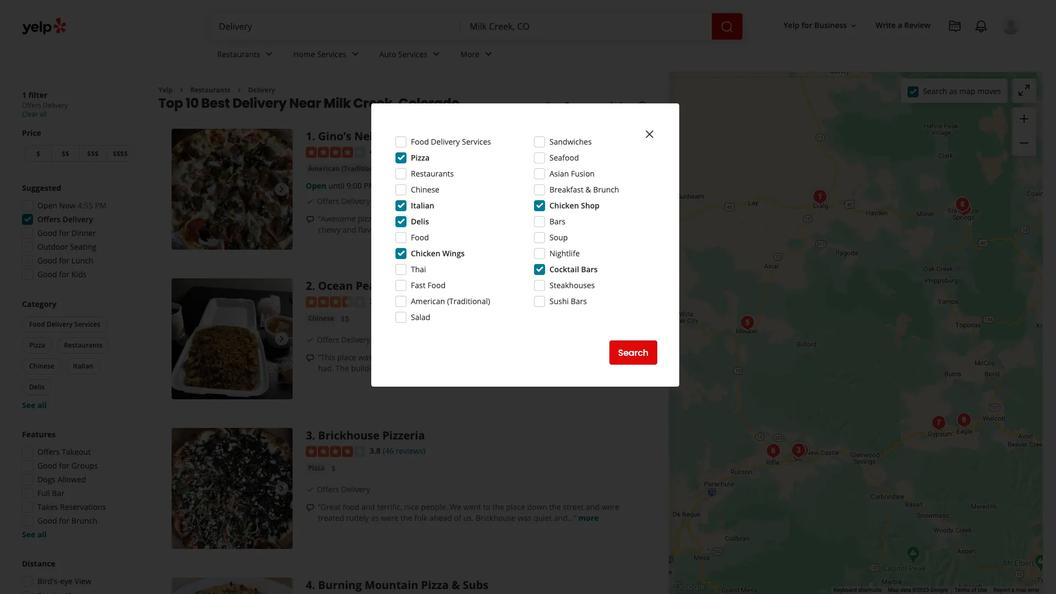 Task type: vqa. For each thing, say whether or not it's contained in the screenshot.
the "What
no



Task type: locate. For each thing, give the bounding box(es) containing it.
see all button for features
[[22, 530, 47, 540]]

previous image for "great food and terrific, nice people. we went to the place down the street and were treated rudely as were the folk ahead of us. brickhouse was quiet and…"
[[176, 482, 189, 496]]

0 vertical spatial 16 speech v2 image
[[306, 215, 315, 224]]

it's
[[497, 352, 507, 363]]

1 horizontal spatial (traditional)
[[447, 296, 491, 307]]

2 vertical spatial pizza button
[[306, 463, 327, 474]]

0 horizontal spatial and
[[343, 225, 356, 235]]

good for good for brunch
[[37, 516, 57, 526]]

bars up steakhouses
[[581, 264, 598, 275]]

place inside the "awesome pizza!  i don't usually eat the crust, but i ate this one. perfect amount of chewy and flavor.   this place is a little hole in the wall with a tiny…"
[[400, 225, 419, 235]]

features
[[22, 429, 56, 440]]

2 see all button from the top
[[22, 530, 47, 540]]

but inside the "awesome pizza!  i don't usually eat the crust, but i ate this one. perfect amount of chewy and flavor.   this place is a little hole in the wall with a tiny…"
[[481, 214, 493, 224]]

3 . from the top
[[312, 428, 315, 443]]

0 horizontal spatial &
[[452, 578, 460, 593]]

0 vertical spatial 1
[[22, 90, 26, 100]]

food left i've
[[571, 352, 588, 363]]

milk
[[324, 94, 351, 113]]

1
[[22, 90, 26, 100], [306, 129, 312, 144]]

2 horizontal spatial 24 chevron down v2 image
[[430, 48, 443, 61]]

italian inside 'search' 'dialog'
[[411, 200, 435, 211]]

for for kids
[[59, 269, 69, 280]]

next image for 2
[[275, 333, 288, 346]]

offers takeout
[[37, 447, 91, 457]]

see up distance
[[22, 530, 35, 540]]

0 horizontal spatial $
[[36, 149, 40, 159]]

brunch for good for brunch
[[71, 516, 97, 526]]

google image
[[672, 580, 708, 594]]

search inside button
[[619, 346, 649, 359]]

was up 'building' at the left of page
[[358, 352, 372, 363]]

0 vertical spatial brunch
[[594, 184, 620, 195]]

2 16 speech v2 image from the top
[[306, 354, 315, 363]]

. up 3.8 star rating image
[[312, 428, 315, 443]]

3.7
[[370, 296, 381, 307]]

some
[[460, 363, 480, 374]]

1 horizontal spatial pm
[[364, 181, 376, 191]]

italian down restaurants button
[[73, 362, 93, 371]]

more link
[[452, 40, 504, 72]]

more link down street
[[579, 513, 599, 524]]

delivery right 16 chevron right v2 icon
[[248, 85, 275, 95]]

next image
[[275, 333, 288, 346], [275, 482, 288, 496]]

offers for "awesome pizza!  i don't usually eat the crust, but i ate this one. perfect amount of chewy and flavor.   this place is a little hole in the wall with a tiny…"
[[317, 196, 339, 206]]

1 horizontal spatial american (traditional)
[[411, 296, 491, 307]]

the up and…"
[[550, 502, 561, 512]]

1 left gino's
[[306, 129, 312, 144]]

little
[[435, 225, 450, 235]]

previous image
[[176, 333, 189, 346]]

food delivery services down 'colorado'
[[411, 137, 491, 147]]

1 vertical spatial chinese button
[[22, 358, 62, 375]]

see all down delis button
[[22, 400, 47, 411]]

1 horizontal spatial chicken
[[550, 200, 579, 211]]

brunch inside 'search' 'dialog'
[[594, 184, 620, 195]]

chicken wings
[[411, 248, 465, 259]]

went
[[464, 502, 481, 512]]

1 horizontal spatial food
[[571, 352, 588, 363]]

1 horizontal spatial $$
[[341, 314, 350, 324]]

view
[[75, 576, 91, 587]]

all right clear
[[40, 110, 47, 119]]

pizza inside 'search' 'dialog'
[[411, 152, 430, 163]]

delivery down 9:00
[[341, 196, 370, 206]]

gino's
[[318, 129, 352, 144]]

3 24 chevron down v2 image from the left
[[430, 48, 443, 61]]

food up the rudely
[[343, 502, 360, 512]]

& for grill
[[482, 129, 490, 144]]

offers delivery down open until 9:00 pm
[[317, 196, 370, 206]]

3 good from the top
[[37, 269, 57, 280]]

16 speech v2 image left "awesome
[[306, 215, 315, 224]]

1 vertical spatial was
[[518, 513, 532, 524]]

outdoor seating
[[37, 242, 97, 252]]

yelp left 'business'
[[784, 20, 800, 31]]

$$ left the $$$ button
[[62, 149, 69, 159]]

search image
[[721, 20, 734, 33]]

0 vertical spatial search
[[924, 86, 948, 96]]

restaurant
[[433, 279, 495, 294]]

1 next image from the top
[[275, 333, 288, 346]]

next image
[[275, 183, 288, 196]]

1 . from the top
[[312, 129, 315, 144]]

was
[[358, 352, 372, 363], [518, 513, 532, 524]]

0 vertical spatial this
[[513, 214, 526, 224]]

the right eat
[[445, 214, 457, 224]]

yelp for yelp for business
[[784, 20, 800, 31]]

3 16 checkmark v2 image from the top
[[306, 485, 315, 494]]

1 horizontal spatial $
[[331, 464, 336, 474]]

restaurants button
[[57, 337, 110, 354]]

american
[[308, 164, 340, 173], [411, 296, 445, 307]]

restaurants link left 16 chevron right v2 icon
[[190, 85, 231, 95]]

1 good from the top
[[37, 228, 57, 238]]

for up outdoor seating
[[59, 228, 69, 238]]

restaurants up 16 chevron right v2 icon
[[217, 49, 260, 59]]

0 vertical spatial of
[[603, 214, 610, 224]]

was inside "this place was a favorite growing up. to this day, it's the best chinese food i've ever had. the building itself definitely needs some love, but i came back to…"
[[358, 352, 372, 363]]

0 vertical spatial yelp
[[784, 20, 800, 31]]

american down 4.1 star rating image
[[308, 164, 340, 173]]

2 next image from the top
[[275, 482, 288, 496]]

map left moves
[[960, 86, 976, 96]]

1 horizontal spatial american
[[411, 296, 445, 307]]

1 vertical spatial see all button
[[22, 530, 47, 540]]

1 vertical spatial search
[[619, 346, 649, 359]]

see for features
[[22, 530, 35, 540]]

reservations
[[60, 502, 106, 512]]

yelp left 16 chevron right v2 image
[[159, 85, 173, 95]]

1 vertical spatial 16 speech v2 image
[[306, 354, 315, 363]]

pizzaone image
[[954, 409, 976, 431]]

the
[[445, 214, 457, 224], [478, 225, 490, 235], [509, 352, 521, 363], [493, 502, 505, 512], [550, 502, 561, 512], [401, 513, 413, 524]]

1 vertical spatial were
[[381, 513, 399, 524]]

pizza left subs in the bottom left of the page
[[421, 578, 449, 593]]

open
[[306, 181, 327, 191], [37, 200, 57, 211]]

for down offers takeout
[[59, 461, 69, 471]]

creek,
[[354, 94, 396, 113]]

reviews) for chinese
[[396, 296, 426, 307]]

$$ for 1 . gino's neighborhood pizzeria & grill
[[445, 164, 453, 175]]

map
[[960, 86, 976, 96], [1016, 587, 1027, 593]]

all for category
[[37, 400, 47, 411]]

2 vertical spatial all
[[37, 530, 47, 540]]

chinese up usually
[[411, 184, 440, 195]]

asian
[[550, 168, 569, 179]]

shortcuts
[[859, 587, 882, 593]]

i inside "this place was a favorite growing up. to this day, it's the best chinese food i've ever had. the building itself definitely needs some love, but i came back to…"
[[515, 363, 517, 374]]

1 vertical spatial more
[[579, 513, 599, 524]]

1 inside 1 filter offers delivery clear all
[[22, 90, 26, 100]]

0 vertical spatial more link
[[556, 225, 577, 235]]

2 24 chevron down v2 image from the left
[[349, 48, 362, 61]]

1 vertical spatial 16 checkmark v2 image
[[306, 336, 315, 345]]

0 horizontal spatial american (traditional)
[[308, 164, 382, 173]]

place down usually
[[400, 225, 419, 235]]

were right street
[[602, 502, 620, 512]]

keyboard shortcuts button
[[834, 587, 882, 594]]

this
[[383, 225, 398, 235]]

american inside button
[[308, 164, 340, 173]]

restaurants down food delivery services 'button'
[[64, 341, 102, 350]]

pizzeria
[[436, 129, 479, 144], [383, 428, 425, 443]]

open down "suggested"
[[37, 200, 57, 211]]

italian down (32 reviews)
[[391, 164, 413, 173]]

0 horizontal spatial (traditional)
[[342, 164, 382, 173]]

option group containing distance
[[19, 559, 137, 594]]

see all button up distance
[[22, 530, 47, 540]]

chicken up perfect
[[550, 200, 579, 211]]

good for good for groups
[[37, 461, 57, 471]]

bars
[[550, 216, 566, 227], [581, 264, 598, 275], [571, 296, 587, 307]]

amount
[[573, 214, 601, 224]]

place inside "this place was a favorite growing up. to this day, it's the best chinese food i've ever had. the building itself definitely needs some love, but i came back to…"
[[337, 352, 356, 363]]

sushi
[[550, 296, 569, 307]]

24 chevron down v2 image left auto
[[349, 48, 362, 61]]

restaurants left 16 chevron right v2 icon
[[190, 85, 231, 95]]

group
[[1013, 107, 1037, 156], [19, 183, 137, 283], [20, 299, 137, 411], [19, 429, 137, 541]]

i've
[[590, 352, 602, 363]]

brickhouse pizzeria image
[[172, 428, 293, 550]]

"this place was a favorite growing up. to this day, it's the best chinese food i've ever had. the building itself definitely needs some love, but i came back to…"
[[318, 352, 620, 374]]

a up 'building' at the left of page
[[374, 352, 379, 363]]

1 vertical spatial food
[[343, 502, 360, 512]]

1 reviews) from the top
[[396, 147, 426, 157]]

1 24 chevron down v2 image from the left
[[263, 48, 276, 61]]

16 speech v2 image
[[306, 215, 315, 224], [306, 354, 315, 363], [306, 504, 315, 512]]

2 see all from the top
[[22, 530, 47, 540]]

american (traditional)
[[308, 164, 382, 173], [411, 296, 491, 307]]

4 . from the top
[[312, 578, 315, 593]]

folk
[[415, 513, 428, 524]]

search right i've
[[619, 346, 649, 359]]

0 vertical spatial were
[[602, 502, 620, 512]]

american (traditional) button
[[306, 164, 385, 175]]

offers for "great food and terrific, nice people. we went to the place down the street and were treated rudely as were the folk ahead of us. brickhouse was quiet and…"
[[317, 484, 339, 495]]

offers delivery for food
[[317, 484, 370, 495]]

see all for category
[[22, 400, 47, 411]]

option group
[[19, 559, 137, 594]]

pizza button right italian link
[[419, 164, 440, 175]]

1 previous image from the top
[[176, 183, 189, 196]]

takes reservations
[[37, 502, 106, 512]]

delivery up the rudely
[[341, 484, 370, 495]]

pm right 9:00
[[364, 181, 376, 191]]

0 vertical spatial see all button
[[22, 400, 47, 411]]

. for 1
[[312, 129, 315, 144]]

food delivery services inside 'button'
[[29, 320, 100, 329]]

0 vertical spatial all
[[40, 110, 47, 119]]

american (traditional) up open until 9:00 pm
[[308, 164, 382, 173]]

3 16 speech v2 image from the top
[[306, 504, 315, 512]]

0 horizontal spatial pizzeria
[[383, 428, 425, 443]]

2 vertical spatial reviews)
[[396, 446, 426, 457]]

gino's neighborhood pizzeria & grill image
[[172, 129, 293, 250]]

0 horizontal spatial 1
[[22, 90, 26, 100]]

business categories element
[[209, 40, 1022, 72]]

love,
[[482, 363, 499, 374]]

see all for features
[[22, 530, 47, 540]]

down
[[527, 502, 548, 512]]

0 horizontal spatial of
[[454, 513, 462, 524]]

0 vertical spatial italian
[[391, 164, 413, 173]]

for for business
[[802, 20, 813, 31]]

data
[[901, 587, 912, 593]]

1 horizontal spatial were
[[602, 502, 620, 512]]

ma famiglia image
[[737, 312, 759, 334]]

3.8 star rating image
[[306, 446, 365, 457]]

ocean pearl chinese restaurant link
[[318, 279, 495, 294]]

0 vertical spatial more
[[556, 225, 577, 235]]

1 see all button from the top
[[22, 400, 47, 411]]

0 vertical spatial reviews)
[[396, 147, 426, 157]]

gino's neighborhood pizzeria & grill image
[[810, 186, 832, 208]]

delivery down open now 4:55 pm
[[63, 214, 93, 225]]

1 vertical spatial place
[[337, 352, 356, 363]]

2 vertical spatial 16 speech v2 image
[[306, 504, 315, 512]]

close image
[[643, 128, 657, 141]]

until
[[329, 181, 345, 191]]

0 horizontal spatial $$
[[62, 149, 69, 159]]

5 good from the top
[[37, 516, 57, 526]]

16 checkmark v2 image
[[306, 197, 315, 206], [306, 336, 315, 345], [306, 485, 315, 494]]

10
[[186, 94, 199, 113]]

brickhouse up 3.8 star rating image
[[318, 428, 380, 443]]

american down fast food
[[411, 296, 445, 307]]

2 slideshow element from the top
[[172, 279, 293, 400]]

24 chevron down v2 image inside home services link
[[349, 48, 362, 61]]

None search field
[[210, 13, 745, 40]]

0 horizontal spatial was
[[358, 352, 372, 363]]

for down good for lunch
[[59, 269, 69, 280]]

search down user actions element
[[924, 86, 948, 96]]

1 vertical spatial yelp
[[159, 85, 173, 95]]

for up the good for kids
[[59, 255, 69, 266]]

this
[[513, 214, 526, 224], [466, 352, 479, 363]]

but
[[481, 214, 493, 224], [501, 363, 513, 374]]

1 horizontal spatial as
[[950, 86, 958, 96]]

pizza link down 3.8 star rating image
[[306, 463, 327, 474]]

for down takes reservations
[[59, 516, 69, 526]]

1 vertical spatial next image
[[275, 482, 288, 496]]

24 chevron down v2 image for home services
[[349, 48, 362, 61]]

0 horizontal spatial this
[[466, 352, 479, 363]]

more down street
[[579, 513, 599, 524]]

delivery inside food delivery services 'button'
[[47, 320, 73, 329]]

was inside "great food and terrific, nice people. we went to the place down the street and were treated rudely as were the folk ahead of us. brickhouse was quiet and…"
[[518, 513, 532, 524]]

as left moves
[[950, 86, 958, 96]]

bars for sushi bars
[[571, 296, 587, 307]]

24 chevron down v2 image right the auto services
[[430, 48, 443, 61]]

pizza button for topmost pizza link
[[419, 164, 440, 175]]

delivery down 'colorado'
[[431, 137, 460, 147]]

outdoor
[[37, 242, 68, 252]]

previous image
[[176, 183, 189, 196], [176, 482, 189, 496]]

4.1 star rating image
[[306, 147, 365, 158]]

4 good from the top
[[37, 461, 57, 471]]

map left error
[[1016, 587, 1027, 593]]

3 slideshow element from the top
[[172, 428, 293, 550]]

dogs allowed
[[37, 474, 86, 485]]

. left ocean
[[312, 279, 315, 294]]

0 horizontal spatial more
[[556, 225, 577, 235]]

2 previous image from the top
[[176, 482, 189, 496]]

place inside "great food and terrific, nice people. we went to the place down the street and were treated rudely as were the folk ahead of us. brickhouse was quiet and…"
[[507, 502, 525, 512]]

expand map image
[[1018, 84, 1032, 97]]

1 horizontal spatial food delivery services
[[411, 137, 491, 147]]

16 checkmark v2 image down open until 9:00 pm
[[306, 197, 315, 206]]

0 horizontal spatial pm
[[95, 200, 107, 211]]

1 vertical spatial $$
[[445, 164, 453, 175]]

see all up distance
[[22, 530, 47, 540]]

chinese inside 'search' 'dialog'
[[411, 184, 440, 195]]

this inside the "awesome pizza!  i don't usually eat the crust, but i ate this one. perfect amount of chewy and flavor.   this place is a little hole in the wall with a tiny…"
[[513, 214, 526, 224]]

ever
[[604, 352, 620, 363]]

delis inside 'search' 'dialog'
[[411, 216, 429, 227]]

1 horizontal spatial but
[[501, 363, 513, 374]]

american (traditional) inside american (traditional) button
[[308, 164, 382, 173]]

all for features
[[37, 530, 47, 540]]

brunch up shop
[[594, 184, 620, 195]]

previous image for "awesome pizza!  i don't usually eat the crust, but i ate this one. perfect amount of chewy and flavor.   this place is a little hole in the wall with a tiny…"
[[176, 183, 189, 196]]

top 10 best delivery near milk creek, colorado
[[159, 94, 460, 113]]

0 vertical spatial american
[[308, 164, 340, 173]]

good for groups
[[37, 461, 98, 471]]

write a review link
[[872, 16, 936, 35]]

1 vertical spatial pizzeria
[[383, 428, 425, 443]]

offers up good for dinner on the top left of the page
[[37, 214, 61, 225]]

this up some
[[466, 352, 479, 363]]

auto services link
[[371, 40, 452, 72]]

1 see all from the top
[[22, 400, 47, 411]]

0 horizontal spatial yelp
[[159, 85, 173, 95]]

of right amount
[[603, 214, 610, 224]]

the right it's
[[509, 352, 521, 363]]

italian up usually
[[411, 200, 435, 211]]

2 16 checkmark v2 image from the top
[[306, 336, 315, 345]]

for inside button
[[802, 20, 813, 31]]

distance
[[22, 559, 55, 569]]

0 horizontal spatial italian button
[[66, 358, 100, 375]]

review
[[905, 20, 931, 31]]

of inside the "awesome pizza!  i don't usually eat the crust, but i ate this one. perfect amount of chewy and flavor.   this place is a little hole in the wall with a tiny…"
[[603, 214, 610, 224]]

0 vertical spatial chicken
[[550, 200, 579, 211]]

all
[[40, 110, 47, 119], [37, 400, 47, 411], [37, 530, 47, 540]]

user actions element
[[775, 14, 1037, 81]]

now
[[59, 200, 76, 211]]

reviews) down "1 . gino's neighborhood pizzeria & grill"
[[396, 147, 426, 157]]

2 horizontal spatial &
[[586, 184, 592, 195]]

subs
[[463, 578, 489, 593]]

good for brunch
[[37, 516, 97, 526]]

shanghai garden restaurant image
[[763, 440, 785, 462]]

for
[[802, 20, 813, 31], [59, 228, 69, 238], [59, 255, 69, 266], [59, 269, 69, 280], [59, 461, 69, 471], [59, 516, 69, 526]]

food delivery services up restaurants button
[[29, 320, 100, 329]]

open left until at the top of page
[[306, 181, 327, 191]]

sushi bars
[[550, 296, 587, 307]]

good down outdoor
[[37, 255, 57, 266]]

brickhouse inside "great food and terrific, nice people. we went to the place down the street and were treated rudely as were the folk ahead of us. brickhouse was quiet and…"
[[476, 513, 516, 524]]

search dialog
[[0, 0, 1057, 594]]

0 horizontal spatial 24 chevron down v2 image
[[263, 48, 276, 61]]

1 see from the top
[[22, 400, 35, 411]]

good for lunch
[[37, 255, 93, 266]]

for for lunch
[[59, 255, 69, 266]]

2 horizontal spatial pizza button
[[419, 164, 440, 175]]

as right the rudely
[[371, 513, 379, 524]]

group containing features
[[19, 429, 137, 541]]

place up the
[[337, 352, 356, 363]]

1 horizontal spatial this
[[513, 214, 526, 224]]

1 horizontal spatial search
[[924, 86, 948, 96]]

back
[[541, 363, 557, 374]]

1 horizontal spatial &
[[482, 129, 490, 144]]

24 chevron down v2 image
[[263, 48, 276, 61], [349, 48, 362, 61], [430, 48, 443, 61]]

0 vertical spatial american (traditional)
[[308, 164, 382, 173]]

offers up '"this'
[[317, 335, 339, 345]]

offers inside 1 filter offers delivery clear all
[[22, 101, 41, 110]]

definitely
[[401, 363, 435, 374]]

a right report
[[1012, 587, 1015, 593]]

delivery inside 'search' 'dialog'
[[431, 137, 460, 147]]

chicken for chicken shop
[[550, 200, 579, 211]]

a right write at the top
[[898, 20, 903, 31]]

$$$
[[87, 149, 99, 159]]

chinese button up delis button
[[22, 358, 62, 375]]

top
[[159, 94, 183, 113]]

delivery down category on the bottom of page
[[47, 320, 73, 329]]

2 vertical spatial 16 checkmark v2 image
[[306, 485, 315, 494]]

0 vertical spatial pizzeria
[[436, 129, 479, 144]]

full bar
[[37, 488, 64, 499]]

0 horizontal spatial delis
[[29, 383, 45, 392]]

restaurants down (32 reviews)
[[411, 168, 454, 179]]

1 vertical spatial brickhouse
[[476, 513, 516, 524]]

offers delivery
[[317, 196, 370, 206], [37, 214, 93, 225], [317, 335, 370, 345], [317, 484, 370, 495]]

map region
[[533, 0, 1057, 594]]

(traditional) up 9:00
[[342, 164, 382, 173]]

0 horizontal spatial chicken
[[411, 248, 441, 259]]

yelp inside button
[[784, 20, 800, 31]]

pizza for pizza button to the middle
[[29, 341, 45, 350]]

$$$$
[[113, 149, 128, 159]]

0 vertical spatial open
[[306, 181, 327, 191]]

reviews) right the (46
[[396, 446, 426, 457]]

chinese up delis button
[[29, 362, 54, 371]]

ate
[[499, 214, 511, 224]]

map for moves
[[960, 86, 976, 96]]

. for 3
[[312, 428, 315, 443]]

$$ down 3.7 star rating image
[[341, 314, 350, 324]]

2 reviews) from the top
[[396, 296, 426, 307]]

1 horizontal spatial map
[[1016, 587, 1027, 593]]

4
[[306, 578, 312, 593]]

(30 reviews) link
[[383, 295, 426, 307]]

open for open until 9:00 pm
[[306, 181, 327, 191]]

0 horizontal spatial open
[[37, 200, 57, 211]]

24 chevron down v2 image for auto services
[[430, 48, 443, 61]]

0 vertical spatial pizza link
[[419, 164, 440, 175]]

pizza right italian link
[[421, 164, 438, 173]]

and up the rudely
[[362, 502, 375, 512]]

more for perfect
[[556, 225, 577, 235]]

1 vertical spatial this
[[466, 352, 479, 363]]

24 chevron down v2 image inside auto services link
[[430, 48, 443, 61]]

1 vertical spatial open
[[37, 200, 57, 211]]

pizza button
[[419, 164, 440, 175], [22, 337, 52, 354], [306, 463, 327, 474]]

group containing category
[[20, 299, 137, 411]]

the inside "this place was a favorite growing up. to this day, it's the best chinese food i've ever had. the building itself definitely needs some love, but i came back to…"
[[509, 352, 521, 363]]

1 vertical spatial italian button
[[66, 358, 100, 375]]

& left subs in the bottom left of the page
[[452, 578, 460, 593]]

all down delis button
[[37, 400, 47, 411]]

0 horizontal spatial more link
[[556, 225, 577, 235]]

2 horizontal spatial $$
[[445, 164, 453, 175]]

offers for good for dinner
[[37, 214, 61, 225]]

i left came
[[515, 363, 517, 374]]

a right is
[[428, 225, 433, 235]]

0 vertical spatial as
[[950, 86, 958, 96]]

(32 reviews)
[[383, 147, 426, 157]]

yelp
[[784, 20, 800, 31], [159, 85, 173, 95]]

thai
[[411, 264, 426, 275]]

2 horizontal spatial place
[[507, 502, 525, 512]]

brunch for breakfast & brunch
[[594, 184, 620, 195]]

1 vertical spatial american (traditional)
[[411, 296, 491, 307]]

good for good for lunch
[[37, 255, 57, 266]]

0 horizontal spatial pizza link
[[306, 463, 327, 474]]

good
[[37, 228, 57, 238], [37, 255, 57, 266], [37, 269, 57, 280], [37, 461, 57, 471], [37, 516, 57, 526]]

16 checkmark v2 image down 3.8 star rating image
[[306, 485, 315, 494]]

as
[[950, 86, 958, 96], [371, 513, 379, 524]]

favorite
[[381, 352, 408, 363]]

for for groups
[[59, 461, 69, 471]]

report a map error
[[994, 587, 1040, 593]]

were down terrific,
[[381, 513, 399, 524]]

this inside "this place was a favorite growing up. to this day, it's the best chinese food i've ever had. the building itself definitely needs some love, but i came back to…"
[[466, 352, 479, 363]]

1 vertical spatial slideshow element
[[172, 279, 293, 400]]

delis left eat
[[411, 216, 429, 227]]

slideshow element
[[172, 129, 293, 250], [172, 279, 293, 400], [172, 428, 293, 550]]

0 vertical spatial $
[[36, 149, 40, 159]]

2 . from the top
[[312, 279, 315, 294]]

pm
[[364, 181, 376, 191], [95, 200, 107, 211]]

& inside 'search' 'dialog'
[[586, 184, 592, 195]]

0 horizontal spatial american
[[308, 164, 340, 173]]

. for 2
[[312, 279, 315, 294]]

pm for open now 4:55 pm
[[95, 200, 107, 211]]

sort:
[[546, 100, 563, 110]]

offers delivery up "great
[[317, 484, 370, 495]]

place
[[400, 225, 419, 235], [337, 352, 356, 363], [507, 502, 525, 512]]

auto services
[[380, 49, 428, 59]]

& up shop
[[586, 184, 592, 195]]

italian button down (32 reviews)
[[389, 164, 415, 175]]

delis inside button
[[29, 383, 45, 392]]

1 vertical spatial (traditional)
[[447, 296, 491, 307]]

but down it's
[[501, 363, 513, 374]]

16 checkmark v2 image for 2
[[306, 336, 315, 345]]

0 vertical spatial delis
[[411, 216, 429, 227]]

0 horizontal spatial brunch
[[71, 516, 97, 526]]

4:55
[[78, 200, 93, 211]]

see for category
[[22, 400, 35, 411]]

2 vertical spatial &
[[452, 578, 460, 593]]

offers up "great
[[317, 484, 339, 495]]

2 good from the top
[[37, 255, 57, 266]]

0 horizontal spatial map
[[960, 86, 976, 96]]

2 see from the top
[[22, 530, 35, 540]]



Task type: describe. For each thing, give the bounding box(es) containing it.
©2023
[[913, 587, 930, 593]]

notifications image
[[975, 20, 989, 33]]

$$ button
[[52, 145, 79, 162]]

pizza for pizza button for topmost pizza link
[[421, 164, 438, 173]]

delivery up 'building' at the left of page
[[341, 335, 370, 345]]

2 vertical spatial italian
[[73, 362, 93, 371]]

dogs
[[37, 474, 56, 485]]

clear all link
[[22, 110, 47, 119]]

services right home
[[317, 49, 347, 59]]

cocktail
[[550, 264, 579, 275]]

for for brunch
[[59, 516, 69, 526]]

restaurants inside business categories 'element'
[[217, 49, 260, 59]]

services inside 'search' 'dialog'
[[462, 137, 491, 147]]

suggested
[[22, 183, 61, 193]]

building
[[351, 363, 380, 374]]

nightlife
[[550, 248, 580, 259]]

$ inside button
[[36, 149, 40, 159]]

1 for 1 filter offers delivery clear all
[[22, 90, 26, 100]]

needs
[[437, 363, 458, 374]]

fusion
[[571, 168, 595, 179]]

but inside "this place was a favorite growing up. to this day, it's the best chinese food i've ever had. the building itself definitely needs some love, but i came back to…"
[[501, 363, 513, 374]]

bars for cocktail bars
[[581, 264, 598, 275]]

a right with
[[526, 225, 530, 235]]

flavor.
[[358, 225, 381, 235]]

2 horizontal spatial and
[[586, 502, 600, 512]]

chinese down 3.7 star rating image
[[308, 314, 334, 323]]

1 horizontal spatial and
[[362, 502, 375, 512]]

offers delivery for place
[[317, 335, 370, 345]]

grill
[[493, 129, 516, 144]]

reviews) for pizzeria
[[396, 147, 426, 157]]

us.
[[464, 513, 474, 524]]

salad
[[411, 312, 431, 323]]

american (traditional) inside 'search' 'dialog'
[[411, 296, 491, 307]]

offers for "this place was a favorite growing up. to this day, it's the best chinese food i've ever had. the building itself definitely needs some love, but i came back to…"
[[317, 335, 339, 345]]

report
[[994, 587, 1011, 593]]

restaurants inside 'search' 'dialog'
[[411, 168, 454, 179]]

more link for street
[[579, 513, 599, 524]]

o'neil's tavern & grill image
[[952, 193, 974, 215]]

1 16 speech v2 image from the top
[[306, 215, 315, 224]]

people.
[[421, 502, 448, 512]]

(46 reviews)
[[383, 446, 426, 457]]

colorado
[[399, 94, 460, 113]]

pizza button for pizza link to the bottom
[[306, 463, 327, 474]]

to
[[483, 502, 491, 512]]

cocktail bars
[[550, 264, 598, 275]]

all inside 1 filter offers delivery clear all
[[40, 110, 47, 119]]

3.7 link
[[370, 295, 381, 307]]

3.7 star rating image
[[306, 297, 365, 308]]

seating
[[70, 242, 97, 252]]

24 chevron down v2 image
[[482, 48, 495, 61]]

ocean
[[318, 279, 353, 294]]

1 filter offers delivery clear all
[[22, 90, 68, 119]]

we
[[450, 502, 462, 512]]

steakhouses
[[550, 280, 595, 291]]

mazzola's italian restaurant image
[[954, 197, 976, 219]]

fast food
[[411, 280, 446, 291]]

offers down features
[[37, 447, 60, 457]]

zoom in image
[[1018, 112, 1032, 125]]

to
[[455, 352, 464, 363]]

services right auto
[[399, 49, 428, 59]]

had.
[[318, 363, 334, 374]]

$$ for 2 . ocean pearl chinese restaurant
[[341, 314, 350, 324]]

16 chevron right v2 image
[[235, 86, 244, 95]]

burning
[[318, 578, 362, 593]]

16 chevron down v2 image
[[850, 21, 859, 30]]

0 vertical spatial brickhouse
[[318, 428, 380, 443]]

ocean pearl chinese restaurant image
[[172, 279, 293, 400]]

0 vertical spatial chinese button
[[306, 313, 336, 324]]

price group
[[22, 128, 137, 165]]

bird's-
[[37, 576, 60, 587]]

more for street
[[579, 513, 599, 524]]

terrific,
[[377, 502, 403, 512]]

burning mountain pizza & subs image
[[791, 440, 813, 462]]

(30
[[383, 296, 394, 307]]

16 chevron right v2 image
[[177, 86, 186, 95]]

food inside 'button'
[[29, 320, 45, 329]]

came
[[519, 363, 539, 374]]

good for kids
[[37, 269, 87, 280]]

takes
[[37, 502, 58, 512]]

food delivery services inside 'search' 'dialog'
[[411, 137, 491, 147]]

the right to
[[493, 502, 505, 512]]

0 vertical spatial restaurants link
[[209, 40, 285, 72]]

2
[[306, 279, 312, 294]]

as inside "great food and terrific, nice people. we went to the place down the street and were treated rudely as were the folk ahead of us. brickhouse was quiet and…"
[[371, 513, 379, 524]]

offers delivery for pizza!
[[317, 196, 370, 206]]

good for dinner
[[37, 228, 96, 238]]

search button
[[610, 341, 658, 365]]

brickhouse pizzeria image
[[788, 440, 810, 462]]

search for search
[[619, 346, 649, 359]]

pm for open until 9:00 pm
[[364, 181, 376, 191]]

16 speech v2 image for 3
[[306, 504, 315, 512]]

home services link
[[285, 40, 371, 72]]

best
[[523, 352, 539, 363]]

map
[[889, 587, 900, 593]]

0 vertical spatial bars
[[550, 216, 566, 227]]

chinese up '(30 reviews)' link
[[387, 279, 431, 294]]

offers delivery for for
[[37, 214, 93, 225]]

the
[[336, 363, 349, 374]]

more link for perfect
[[556, 225, 577, 235]]

don't
[[384, 214, 403, 224]]

turgeon's wood fired pizza image
[[929, 412, 951, 434]]

"awesome pizza!  i don't usually eat the crust, but i ate this one. perfect amount of chewy and flavor.   this place is a little hole in the wall with a tiny…"
[[318, 214, 610, 235]]

error
[[1029, 587, 1040, 593]]

1 vertical spatial pizza link
[[306, 463, 327, 474]]

projects image
[[949, 20, 962, 33]]

more
[[461, 49, 480, 59]]

a inside "this place was a favorite growing up. to this day, it's the best chinese food i've ever had. the building itself definitely needs some love, but i came back to…"
[[374, 352, 379, 363]]

0 horizontal spatial i
[[380, 214, 382, 224]]

and inside the "awesome pizza!  i don't usually eat the crust, but i ate this one. perfect amount of chewy and flavor.   this place is a little hole in the wall with a tiny…"
[[343, 225, 356, 235]]

chinese inside "this place was a favorite growing up. to this day, it's the best chinese food i've ever had. the building itself definitely needs some love, but i came back to…"
[[541, 352, 569, 363]]

growing
[[410, 352, 439, 363]]

american inside 'search' 'dialog'
[[411, 296, 445, 307]]

$$ inside '$$' button
[[62, 149, 69, 159]]

eye
[[60, 576, 73, 587]]

itself
[[382, 363, 399, 374]]

dinner
[[71, 228, 96, 238]]

delis button
[[22, 379, 52, 396]]

16 speech v2 image for 2
[[306, 354, 315, 363]]

chicken for chicken wings
[[411, 248, 441, 259]]

slideshow element for 3
[[172, 428, 293, 550]]

map data ©2023 google
[[889, 587, 949, 593]]

16 checkmark v2 image for 3
[[306, 485, 315, 494]]

slideshow element for 2
[[172, 279, 293, 400]]

delivery inside 1 filter offers delivery clear all
[[43, 101, 68, 110]]

eat
[[432, 214, 443, 224]]

the down nice
[[401, 513, 413, 524]]

yelp for yelp link
[[159, 85, 173, 95]]

ocean pearl chinese restaurant image
[[809, 186, 831, 208]]

group containing suggested
[[19, 183, 137, 283]]

groups
[[71, 461, 98, 471]]

bar
[[52, 488, 64, 499]]

the right in
[[478, 225, 490, 235]]

of inside "great food and terrific, nice people. we went to the place down the street and were treated rudely as were the folk ahead of us. brickhouse was quiet and…"
[[454, 513, 462, 524]]

is
[[421, 225, 426, 235]]

1 slideshow element from the top
[[172, 129, 293, 250]]

in
[[470, 225, 476, 235]]

1 horizontal spatial italian button
[[389, 164, 415, 175]]

home
[[294, 49, 315, 59]]

services inside 'button'
[[74, 320, 100, 329]]

chewy
[[318, 225, 341, 235]]

3.8 link
[[370, 445, 381, 457]]

(30 reviews)
[[383, 296, 426, 307]]

pearl
[[356, 279, 384, 294]]

"great
[[318, 502, 341, 512]]

16 info v2 image
[[638, 101, 647, 110]]

1 horizontal spatial i
[[495, 214, 497, 224]]

report a map error link
[[994, 587, 1040, 593]]

for for dinner
[[59, 228, 69, 238]]

see all button for category
[[22, 400, 47, 411]]

restaurants inside button
[[64, 341, 102, 350]]

good for good for kids
[[37, 269, 57, 280]]

. for 4
[[312, 578, 315, 593]]

0 horizontal spatial chinese button
[[22, 358, 62, 375]]

(traditional) inside button
[[342, 164, 382, 173]]

3 reviews) from the top
[[396, 446, 426, 457]]

2 vertical spatial of
[[972, 587, 977, 593]]

1 for 1 . gino's neighborhood pizzeria & grill
[[306, 129, 312, 144]]

near
[[289, 94, 321, 113]]

delivery link
[[248, 85, 275, 95]]

open for open now 4:55 pm
[[37, 200, 57, 211]]

next image for 3
[[275, 482, 288, 496]]

food inside "great food and terrific, nice people. we went to the place down the street and were treated rudely as were the folk ahead of us. brickhouse was quiet and…"
[[343, 502, 360, 512]]

1 vertical spatial pizza button
[[22, 337, 52, 354]]

(traditional) inside 'search' 'dialog'
[[447, 296, 491, 307]]

(46
[[383, 446, 394, 457]]

filter
[[28, 90, 48, 100]]

usually
[[405, 214, 430, 224]]

lunch
[[71, 255, 93, 266]]

ahead
[[430, 513, 452, 524]]

good for good for dinner
[[37, 228, 57, 238]]

zoom out image
[[1018, 137, 1032, 150]]

search for search as map moves
[[924, 86, 948, 96]]

1 vertical spatial restaurants link
[[190, 85, 231, 95]]

& for subs
[[452, 578, 460, 593]]

terms of use
[[955, 587, 988, 593]]

$$$$ button
[[106, 145, 134, 162]]

1 16 checkmark v2 image from the top
[[306, 197, 315, 206]]

1 horizontal spatial pizzeria
[[436, 129, 479, 144]]

food inside "this place was a favorite growing up. to this day, it's the best chinese food i've ever had. the building itself definitely needs some love, but i came back to…"
[[571, 352, 588, 363]]

treated
[[318, 513, 344, 524]]

pizza for pizza link to the bottom's pizza button
[[308, 464, 325, 473]]

street
[[563, 502, 584, 512]]

24 chevron down v2 image for restaurants
[[263, 48, 276, 61]]

map for error
[[1016, 587, 1027, 593]]

delivery right best
[[233, 94, 287, 113]]

keyboard
[[834, 587, 857, 593]]

(32 reviews) link
[[383, 146, 426, 158]]



